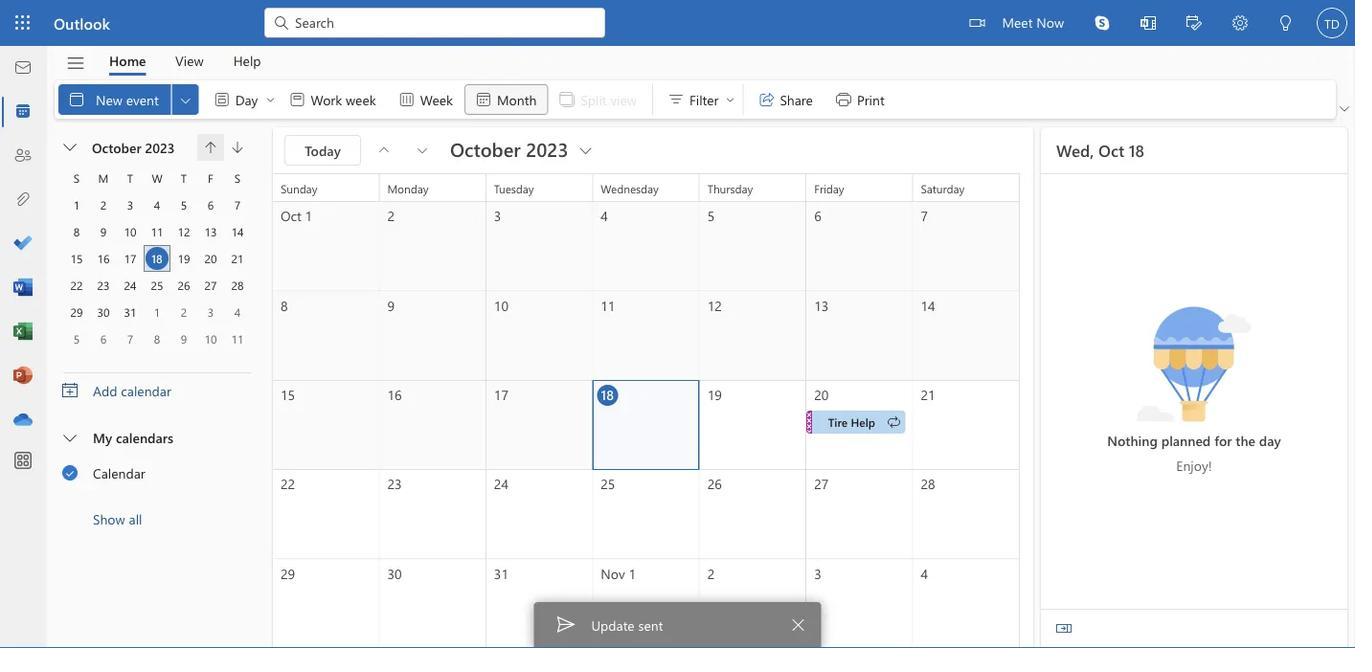 Task type: vqa. For each thing, say whether or not it's contained in the screenshot.
""
no



Task type: locate. For each thing, give the bounding box(es) containing it.
1 button down 25 button
[[146, 301, 169, 324]]

7 button down '31' button
[[119, 328, 142, 351]]

share
[[780, 90, 813, 108]]

more apps image
[[13, 452, 33, 471]]

1 horizontal spatial 5 button
[[172, 194, 195, 217]]

13
[[205, 224, 217, 240], [814, 296, 829, 314]]

 button up sunday element
[[56, 134, 86, 161]]

5 down the thursday
[[708, 207, 715, 225]]

s inside saturday 'element'
[[235, 171, 241, 186]]

6 button down 30 button
[[92, 328, 115, 351]]

2 button down m
[[92, 194, 115, 217]]

26
[[178, 278, 190, 293], [708, 475, 722, 493]]

20 up the 27 button
[[205, 251, 217, 266]]

6 down friday
[[814, 207, 822, 225]]

 up sunday element
[[63, 141, 77, 154]]

0 vertical spatial 14
[[231, 224, 244, 240]]

1 button down sunday element
[[65, 194, 88, 217]]

2 horizontal spatial 11
[[601, 296, 615, 314]]

0 horizontal spatial 6
[[100, 331, 107, 347]]

5 button down thursday element
[[172, 194, 195, 217]]

my
[[93, 429, 112, 447]]

powerpoint image
[[13, 367, 33, 386]]

0 horizontal spatial  button
[[172, 84, 199, 115]]

october down 
[[450, 136, 521, 161]]

0 horizontal spatial 22
[[70, 278, 83, 293]]

oct down sunday
[[281, 207, 302, 225]]

0 horizontal spatial 18
[[152, 251, 163, 266]]

0 vertical spatial 26
[[178, 278, 190, 293]]

list box containing my calendars
[[47, 420, 265, 536]]

3 button
[[119, 194, 142, 217], [199, 301, 222, 324]]

wednesday element
[[144, 165, 171, 192]]

23 button
[[92, 274, 115, 297]]

october
[[450, 136, 521, 161], [92, 138, 141, 156]]

update
[[592, 617, 635, 634]]

3 button down the 27 button
[[199, 301, 222, 324]]

1 vertical spatial 8 button
[[146, 328, 169, 351]]

1  button from the left
[[172, 84, 199, 115]]

8 button up 15 button
[[65, 220, 88, 243]]

3 button down tuesday element
[[119, 194, 142, 217]]

calendar image
[[13, 103, 33, 122]]

2 button down 26 button
[[172, 301, 195, 324]]

25
[[151, 278, 163, 293], [601, 475, 615, 493]]

0 horizontal spatial 10 button
[[119, 220, 142, 243]]

25 up nov
[[601, 475, 615, 493]]

 button down the td image at the right of the page
[[1336, 100, 1354, 119]]

people image
[[13, 147, 33, 166]]

2
[[100, 197, 107, 213], [387, 207, 395, 225], [181, 305, 187, 320], [708, 565, 715, 583]]

0 horizontal spatial 23
[[97, 278, 110, 293]]

left-rail-appbar navigation
[[4, 46, 42, 443]]

10 button
[[119, 220, 142, 243], [199, 328, 222, 351]]

1 vertical spatial 25
[[601, 475, 615, 493]]

outlook banner
[[0, 0, 1356, 48]]

1 vertical spatial 5 button
[[65, 328, 88, 351]]

4 button down wednesday element
[[146, 194, 169, 217]]

0 vertical spatial 25
[[151, 278, 163, 293]]

list box
[[47, 420, 265, 536]]

1 horizontal spatial 16
[[387, 386, 402, 404]]

1 vertical spatial 7 button
[[119, 328, 142, 351]]

1 horizontal spatial 2023
[[526, 136, 569, 161]]

0 horizontal spatial 16
[[97, 251, 110, 266]]

4 button
[[146, 194, 169, 217], [226, 301, 249, 324]]

outlook link
[[54, 0, 110, 46]]

0 horizontal spatial 13
[[205, 224, 217, 240]]

1 s from the left
[[74, 171, 80, 186]]

25 down 18 cell
[[151, 278, 163, 293]]

2  button from the left
[[263, 84, 278, 115]]


[[288, 90, 307, 109]]

1 horizontal spatial 24
[[494, 475, 509, 493]]

1 vertical spatial 14
[[921, 296, 936, 314]]

calendar
[[121, 382, 171, 400]]

14 button
[[226, 220, 249, 243]]

1 horizontal spatial 10
[[205, 331, 217, 347]]

7 button down saturday 'element'
[[226, 194, 249, 217]]

home button
[[95, 46, 160, 76]]

2 t from the left
[[181, 171, 187, 186]]

31
[[124, 305, 136, 320], [494, 565, 509, 583]]

27 button
[[199, 274, 222, 297]]

1 down sunday element
[[74, 197, 80, 213]]

1 vertical spatial 20
[[814, 386, 829, 404]]

t for tuesday element
[[127, 171, 133, 186]]

 inside october 2023 
[[576, 140, 595, 159]]

1 vertical spatial help
[[851, 415, 876, 430]]

31 button
[[119, 301, 142, 324]]

0 vertical spatial 19
[[178, 251, 190, 266]]

1 horizontal spatial 21
[[921, 386, 936, 404]]

18 inside agenda view section
[[1129, 139, 1145, 161]]

 left 'my'
[[63, 432, 77, 445]]

excel image
[[13, 323, 33, 342]]

 inside button
[[415, 143, 430, 158]]

20 up tire
[[814, 386, 829, 404]]

7 down '31' button
[[127, 331, 133, 347]]

 button left 
[[172, 84, 199, 115]]

27 left 28 button at the top of page
[[205, 278, 217, 293]]

1 vertical spatial 21
[[921, 386, 936, 404]]

2 vertical spatial 18
[[601, 386, 614, 404]]

0 horizontal spatial 6 button
[[92, 328, 115, 351]]

1 horizontal spatial 9 button
[[172, 328, 195, 351]]

1 down 25 button
[[154, 305, 160, 320]]

 for october
[[576, 140, 595, 159]]

2023
[[526, 136, 569, 161], [145, 138, 175, 156]]

6 down 30 button
[[100, 331, 107, 347]]

0 vertical spatial 18
[[1129, 139, 1145, 161]]

2023 for october 2023 
[[526, 136, 569, 161]]


[[67, 90, 86, 109]]

0 horizontal spatial 31
[[124, 305, 136, 320]]

13 button
[[199, 220, 222, 243]]

1 horizontal spatial 15
[[281, 386, 295, 404]]

td image
[[1317, 8, 1348, 38]]

 button
[[57, 47, 95, 80]]

0 vertical spatial 9 button
[[92, 220, 115, 243]]

october for october 2023 
[[450, 136, 521, 161]]

0 horizontal spatial 10
[[124, 224, 136, 240]]

new group
[[58, 80, 649, 119]]

 button right day
[[263, 84, 278, 115]]

2 s from the left
[[235, 171, 241, 186]]

help
[[233, 52, 261, 69], [851, 415, 876, 430]]

1 vertical spatial 19
[[708, 386, 722, 404]]


[[377, 143, 392, 158]]

0 vertical spatial 4 button
[[146, 194, 169, 217]]

onedrive image
[[13, 411, 33, 430]]

1
[[74, 197, 80, 213], [305, 207, 312, 225], [154, 305, 160, 320], [629, 565, 636, 583]]


[[205, 142, 217, 153]]

27
[[205, 278, 217, 293], [814, 475, 829, 493]]

3
[[127, 197, 133, 213], [494, 207, 501, 225], [208, 305, 214, 320], [814, 565, 822, 583]]

mail image
[[13, 58, 33, 78]]

6 button down f
[[199, 194, 222, 217]]

18
[[1129, 139, 1145, 161], [152, 251, 163, 266], [601, 386, 614, 404]]


[[791, 618, 806, 633]]

to do image
[[13, 235, 33, 254]]

1 horizontal spatial s
[[235, 171, 241, 186]]

1 horizontal spatial 18
[[601, 386, 614, 404]]

0 horizontal spatial 2023
[[145, 138, 175, 156]]

1 vertical spatial 10 button
[[199, 328, 222, 351]]

1 horizontal spatial 5
[[181, 197, 187, 213]]

 button
[[369, 135, 399, 166]]

1 horizontal spatial 2 button
[[172, 301, 195, 324]]

0 horizontal spatial 20
[[205, 251, 217, 266]]

1 vertical spatial 2 button
[[172, 301, 195, 324]]

0 vertical spatial 3 button
[[119, 194, 142, 217]]

1 horizontal spatial 9
[[181, 331, 187, 347]]

s inside sunday element
[[74, 171, 80, 186]]

0 vertical spatial 13
[[205, 224, 217, 240]]

11 button down 28 button at the top of page
[[226, 328, 249, 351]]

14 inside button
[[231, 224, 244, 240]]

1 horizontal spatial 7 button
[[226, 194, 249, 217]]

monday
[[387, 181, 429, 196]]

 button for 
[[263, 84, 278, 115]]

tab list containing home
[[95, 46, 276, 76]]


[[1233, 15, 1248, 31]]

0 horizontal spatial 19
[[178, 251, 190, 266]]

s left monday element on the top left of the page
[[74, 171, 80, 186]]

 search field
[[264, 0, 605, 43]]

 button
[[172, 84, 199, 115], [263, 84, 278, 115]]

1 horizontal spatial 26
[[708, 475, 722, 493]]

5 button
[[172, 194, 195, 217], [65, 328, 88, 351]]

0 horizontal spatial 8 button
[[65, 220, 88, 243]]

month
[[497, 90, 537, 108]]

1 horizontal spatial 27
[[814, 475, 829, 493]]

1 horizontal spatial 1 button
[[146, 301, 169, 324]]

0 horizontal spatial 29
[[70, 305, 83, 320]]

nov 1
[[601, 565, 636, 583]]

6 for bottommost 6 button
[[100, 331, 107, 347]]

29
[[70, 305, 83, 320], [281, 565, 295, 583]]

27 down tire
[[814, 475, 829, 493]]

help right tire
[[851, 415, 876, 430]]

s
[[74, 171, 80, 186], [235, 171, 241, 186]]

Search field
[[293, 12, 594, 32]]

10
[[124, 224, 136, 240], [494, 296, 509, 314], [205, 331, 217, 347]]

s right f
[[235, 171, 241, 186]]

tire help
[[828, 415, 876, 430]]


[[474, 90, 493, 109]]

2 down m
[[100, 197, 107, 213]]

8 up "calendar"
[[154, 331, 160, 347]]

0 horizontal spatial 24
[[124, 278, 136, 293]]

week
[[420, 90, 453, 108]]

0 horizontal spatial 5 button
[[65, 328, 88, 351]]

t right wednesday element
[[181, 171, 187, 186]]

8 right 28 button at the top of page
[[281, 296, 288, 314]]

 month
[[474, 90, 537, 109]]

word image
[[13, 279, 33, 298]]

 filter 
[[667, 90, 736, 109]]

10 button up 17 button on the top left of page
[[119, 220, 142, 243]]

1 vertical spatial 31
[[494, 565, 509, 583]]

1 vertical spatial 29
[[281, 565, 295, 583]]

1 t from the left
[[127, 171, 133, 186]]

11
[[151, 224, 163, 240], [601, 296, 615, 314], [231, 331, 244, 347]]

5 down "29" 'button'
[[74, 331, 80, 347]]

8 button
[[65, 220, 88, 243], [146, 328, 169, 351]]

friday element
[[197, 165, 224, 192]]

t right m
[[127, 171, 133, 186]]

1 vertical spatial 18
[[152, 251, 163, 266]]

21 button
[[226, 247, 249, 270]]

7 down saturday 'element'
[[234, 197, 241, 213]]

help up day
[[233, 52, 261, 69]]

22
[[70, 278, 83, 293], [281, 475, 295, 493]]

0 vertical spatial 17
[[124, 251, 136, 266]]

7 button
[[226, 194, 249, 217], [119, 328, 142, 351]]

2023 up tuesday
[[526, 136, 569, 161]]

2023 inside button
[[145, 138, 175, 156]]

0 vertical spatial 5 button
[[172, 194, 195, 217]]

today button
[[285, 135, 361, 166]]

7 down the saturday
[[921, 207, 928, 225]]

 print
[[834, 90, 885, 109]]

10 button down the 27 button
[[199, 328, 222, 351]]

tab list
[[95, 46, 276, 76]]

0 horizontal spatial 7 button
[[119, 328, 142, 351]]

9 button down 26 button
[[172, 328, 195, 351]]

6 down f
[[208, 197, 214, 213]]

6
[[208, 197, 214, 213], [814, 207, 822, 225], [100, 331, 107, 347]]

2 button
[[92, 194, 115, 217], [172, 301, 195, 324]]

5 down thursday element
[[181, 197, 187, 213]]

15
[[70, 251, 83, 266], [281, 386, 295, 404]]

0 vertical spatial 11
[[151, 224, 163, 240]]

saturday
[[921, 181, 965, 196]]

0 vertical spatial 20
[[205, 251, 217, 266]]

oct
[[1099, 139, 1125, 161], [281, 207, 302, 225]]

0 horizontal spatial 15
[[70, 251, 83, 266]]

october 2023 
[[450, 136, 595, 161]]

saturday element
[[224, 165, 251, 192]]

nothing planned for the day enjoy!
[[1108, 432, 1282, 475]]

 down the td image at the right of the page
[[1340, 104, 1350, 114]]

21
[[231, 251, 244, 266], [921, 386, 936, 404]]

 work week
[[288, 90, 376, 109]]

0 vertical spatial 7 button
[[226, 194, 249, 217]]

 inside  filter 
[[725, 94, 736, 105]]

0 vertical spatial 
[[1340, 104, 1350, 114]]

1 horizontal spatial help
[[851, 415, 876, 430]]

4 button down 28 button at the top of page
[[226, 301, 249, 324]]

0 vertical spatial oct
[[1099, 139, 1125, 161]]

0 horizontal spatial 17
[[124, 251, 136, 266]]

today
[[305, 141, 341, 159]]

0 vertical spatial 29
[[70, 305, 83, 320]]

sent
[[639, 617, 663, 634]]

2023 up wednesday element
[[145, 138, 175, 156]]

oct right wed,
[[1099, 139, 1125, 161]]

2 right nov 1
[[708, 565, 715, 583]]

1 horizontal spatial 23
[[387, 475, 402, 493]]

 button
[[1264, 0, 1310, 48]]

9 button up 16 button
[[92, 220, 115, 243]]


[[272, 13, 291, 33]]

17
[[124, 251, 136, 266], [494, 386, 509, 404]]

share group
[[748, 80, 896, 115]]

23
[[97, 278, 110, 293], [387, 475, 402, 493]]

1 horizontal spatial 22
[[281, 475, 295, 493]]

files image
[[13, 191, 33, 210]]

5 button down "29" 'button'
[[65, 328, 88, 351]]

11 button up 18 button
[[146, 220, 169, 243]]

 inside  day 
[[265, 94, 276, 105]]

tuesday
[[494, 181, 534, 196]]

1 vertical spatial 13
[[814, 296, 829, 314]]

8 button up "calendar"
[[146, 328, 169, 351]]


[[557, 616, 576, 635]]

8 up 15 button
[[74, 224, 80, 240]]

october inside october 2023 button
[[92, 138, 141, 156]]

1 vertical spatial 28
[[921, 475, 936, 493]]

2 vertical spatial 
[[63, 432, 77, 445]]

16 button
[[92, 247, 115, 270]]

0 vertical spatial help
[[233, 52, 261, 69]]

1 horizontal spatial 29
[[281, 565, 295, 583]]

1 horizontal spatial  button
[[263, 84, 278, 115]]

agenda view section
[[1041, 127, 1348, 649]]

list box inside october 2023 application
[[47, 420, 265, 536]]

24
[[124, 278, 136, 293], [494, 475, 509, 493]]

october up monday element on the top left of the page
[[92, 138, 141, 156]]

0 horizontal spatial october
[[92, 138, 141, 156]]

1 vertical spatial 17
[[494, 386, 509, 404]]

29 inside 'button'
[[70, 305, 83, 320]]


[[62, 383, 78, 399]]

 button
[[197, 134, 224, 161]]

0 vertical spatial 30
[[97, 305, 110, 320]]

31 inside button
[[124, 305, 136, 320]]



Task type: describe. For each thing, give the bounding box(es) containing it.
17 button
[[119, 247, 142, 270]]

sunday element
[[63, 165, 90, 192]]

25 inside button
[[151, 278, 163, 293]]

event
[[126, 90, 159, 108]]

1 vertical spatial 24
[[494, 475, 509, 493]]

f
[[208, 171, 214, 186]]

view
[[175, 52, 204, 69]]

thursday element
[[171, 165, 197, 192]]

2 vertical spatial 9
[[181, 331, 187, 347]]

 button
[[1172, 0, 1218, 48]]

0 horizontal spatial 11
[[151, 224, 163, 240]]

friday
[[814, 181, 844, 196]]

27 inside button
[[205, 278, 217, 293]]

18 button
[[146, 247, 169, 270]]

1 horizontal spatial 13
[[814, 296, 829, 314]]

nov
[[601, 565, 625, 583]]

1 vertical spatial 23
[[387, 475, 402, 493]]

0 horizontal spatial 7
[[127, 331, 133, 347]]

1 horizontal spatial 20
[[814, 386, 829, 404]]

25 button
[[146, 274, 169, 297]]

calendar
[[93, 464, 145, 482]]

wed, oct 18
[[1057, 139, 1145, 161]]

1 horizontal spatial 6 button
[[199, 194, 222, 217]]


[[834, 90, 853, 109]]

s for sunday element
[[74, 171, 80, 186]]

w
[[152, 171, 162, 186]]

1 vertical spatial 12
[[708, 296, 722, 314]]

week
[[346, 90, 376, 108]]

2 vertical spatial 11
[[231, 331, 244, 347]]

2 horizontal spatial 5
[[708, 207, 715, 225]]

 button
[[407, 135, 438, 166]]

17 inside button
[[124, 251, 136, 266]]

0 vertical spatial 10 button
[[119, 220, 142, 243]]

 button
[[1218, 0, 1264, 48]]

thursday
[[708, 181, 753, 196]]

2 vertical spatial 8
[[154, 331, 160, 347]]

6 for right 6 button
[[208, 197, 214, 213]]

tire
[[828, 415, 848, 430]]

1 horizontal spatial 19
[[708, 386, 722, 404]]

2 down 26 button
[[181, 305, 187, 320]]

 button
[[1049, 614, 1080, 645]]


[[757, 90, 776, 109]]

tab list inside october 2023 application
[[95, 46, 276, 76]]

24 button
[[119, 274, 142, 297]]

1 horizontal spatial 11 button
[[226, 328, 249, 351]]

enjoy!
[[1177, 457, 1213, 475]]

21 inside "button"
[[231, 251, 244, 266]]

20 inside 20 button
[[205, 251, 217, 266]]

october 2023
[[92, 138, 175, 156]]

october for october 2023
[[92, 138, 141, 156]]

0 horizontal spatial 2 button
[[92, 194, 115, 217]]

30 inside button
[[97, 305, 110, 320]]

13 inside button
[[205, 224, 217, 240]]

my calendars
[[93, 429, 174, 447]]

help inside button
[[233, 52, 261, 69]]


[[1279, 15, 1294, 31]]

1 vertical spatial 16
[[387, 386, 402, 404]]

1 horizontal spatial 17
[[494, 386, 509, 404]]

12 button
[[172, 220, 195, 243]]

23 inside button
[[97, 278, 110, 293]]

help button
[[219, 46, 275, 76]]

2 horizontal spatial 9
[[387, 296, 395, 314]]

print
[[857, 90, 885, 108]]

18 inside button
[[152, 251, 163, 266]]


[[970, 15, 985, 31]]

oct inside agenda view section
[[1099, 139, 1125, 161]]

 button for 
[[172, 84, 199, 115]]

sunday
[[281, 181, 317, 196]]

the
[[1236, 432, 1256, 450]]


[[62, 464, 79, 480]]

1 vertical spatial 1 button
[[146, 301, 169, 324]]

meet
[[1002, 13, 1033, 31]]

filter
[[690, 90, 719, 108]]

october 2023 button
[[82, 134, 197, 161]]

s for saturday 'element'
[[235, 171, 241, 186]]

1 horizontal spatial 4 button
[[226, 301, 249, 324]]


[[887, 415, 902, 430]]

22 inside button
[[70, 278, 83, 293]]

t for thursday element
[[181, 171, 187, 186]]

tuesday element
[[117, 165, 144, 192]]


[[397, 90, 416, 109]]

22 button
[[65, 274, 88, 297]]

0 vertical spatial 9
[[100, 224, 107, 240]]

1 horizontal spatial 31
[[494, 565, 509, 583]]

1 vertical spatial  button
[[56, 134, 86, 161]]


[[1095, 15, 1110, 31]]

2 horizontal spatial 7
[[921, 207, 928, 225]]


[[212, 90, 232, 109]]

0 vertical spatial  button
[[1336, 100, 1354, 119]]

1 down sunday
[[305, 207, 312, 225]]

0 horizontal spatial oct
[[281, 207, 302, 225]]

october 2023 application
[[0, 0, 1356, 649]]

m
[[98, 171, 109, 186]]

0 vertical spatial 11 button
[[146, 220, 169, 243]]

wed,
[[1057, 139, 1094, 161]]

 button
[[783, 610, 814, 641]]

planned
[[1162, 432, 1211, 450]]

all
[[129, 510, 142, 528]]


[[667, 90, 686, 109]]

1 vertical spatial 9 button
[[172, 328, 195, 351]]

update sent
[[592, 617, 663, 634]]

26 inside button
[[178, 278, 190, 293]]

19 button
[[172, 247, 195, 270]]

1 vertical spatial 30
[[387, 565, 402, 583]]

15 button
[[65, 247, 88, 270]]

1 vertical spatial 10
[[494, 296, 509, 314]]

 button
[[1080, 0, 1126, 46]]

5 for right 5 "button"
[[181, 197, 187, 213]]

nothing
[[1108, 432, 1158, 450]]

5 for left 5 "button"
[[74, 331, 80, 347]]

1 horizontal spatial 7
[[234, 197, 241, 213]]


[[1141, 15, 1156, 31]]

1 horizontal spatial 3 button
[[199, 301, 222, 324]]

repeating event image
[[887, 411, 902, 434]]

1 horizontal spatial 10 button
[[199, 328, 222, 351]]

15 inside button
[[70, 251, 83, 266]]

 for 
[[725, 94, 736, 105]]

12 inside button
[[178, 224, 190, 240]]

show all
[[93, 510, 142, 528]]

 share
[[757, 90, 813, 109]]

1 right nov
[[629, 565, 636, 583]]

29 button
[[65, 301, 88, 324]]

1 vertical spatial 
[[63, 141, 77, 154]]

16 inside button
[[97, 251, 110, 266]]

2023 for october 2023
[[145, 138, 175, 156]]

2 down monday
[[387, 207, 395, 225]]

1 vertical spatial 15
[[281, 386, 295, 404]]

add calendar
[[93, 382, 171, 400]]

18 cell
[[144, 245, 171, 272]]

0 horizontal spatial 4 button
[[146, 194, 169, 217]]

 for 
[[265, 94, 276, 105]]

26 button
[[172, 274, 195, 297]]

show all button
[[47, 502, 265, 536]]

wednesday
[[601, 181, 659, 196]]


[[66, 53, 86, 73]]

outlook
[[54, 12, 110, 33]]

2 horizontal spatial 8
[[281, 296, 288, 314]]

1 horizontal spatial 8 button
[[146, 328, 169, 351]]

2 horizontal spatial 6
[[814, 207, 822, 225]]

 day 
[[212, 90, 276, 109]]

2 vertical spatial 10
[[205, 331, 217, 347]]

30 button
[[92, 301, 115, 324]]

calendars
[[116, 429, 174, 447]]

28 button
[[226, 274, 249, 297]]

for
[[1215, 432, 1233, 450]]

28 inside button
[[231, 278, 244, 293]]

add
[[93, 382, 117, 400]]

view button
[[161, 46, 218, 76]]

0 horizontal spatial 9 button
[[92, 220, 115, 243]]

1 vertical spatial 11
[[601, 296, 615, 314]]

monday element
[[90, 165, 117, 192]]

 button
[[1126, 0, 1172, 48]]

0 vertical spatial 8
[[74, 224, 80, 240]]

oct 1
[[281, 207, 312, 225]]

show
[[93, 510, 125, 528]]

24 inside 24 button
[[124, 278, 136, 293]]

0 horizontal spatial 1 button
[[65, 194, 88, 217]]

1 vertical spatial 22
[[281, 475, 295, 493]]

1 vertical spatial 6 button
[[92, 328, 115, 351]]

1 horizontal spatial 25
[[601, 475, 615, 493]]

meet now
[[1002, 13, 1064, 31]]

19 inside button
[[178, 251, 190, 266]]



